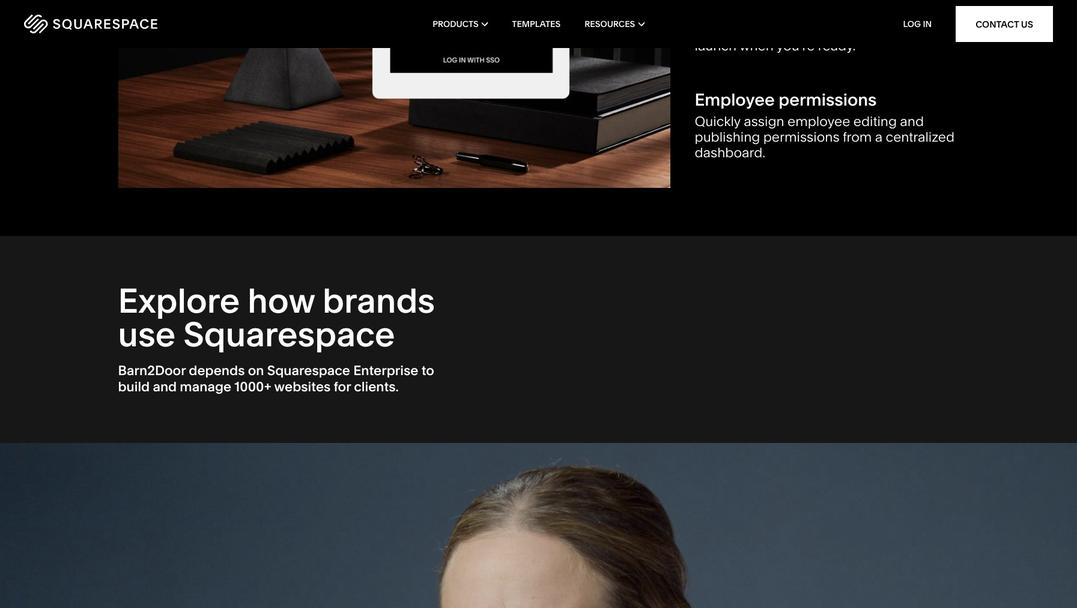 Task type: vqa. For each thing, say whether or not it's contained in the screenshot.
Design inside radio
no



Task type: locate. For each thing, give the bounding box(es) containing it.
employee permissions quickly assign employee editing and publishing permissions from a centralized dashboard.
[[695, 90, 955, 161]]

on
[[737, 22, 753, 38], [248, 363, 264, 379]]

contact
[[976, 18, 1019, 30]]

1 vertical spatial and
[[900, 113, 924, 130]]

products
[[433, 19, 479, 29]]

and right or
[[932, 22, 956, 38]]

with
[[769, 6, 795, 22]]

sites
[[879, 6, 908, 22]]

squarespace inside explore how brands use squarespace
[[183, 314, 395, 355]]

barn2door depends on squarespace enterprise to build and manage 1000+ websites for clients.
[[118, 363, 434, 395]]

and right build
[[153, 379, 177, 395]]

live
[[865, 22, 886, 38]]

0 horizontal spatial on
[[248, 363, 264, 379]]

2 vertical spatial and
[[153, 379, 177, 395]]

for
[[334, 379, 351, 395]]

manage
[[180, 379, 231, 395]]

contact us link
[[956, 6, 1053, 42]]

drafts
[[757, 22, 792, 38]]

and right a
[[900, 113, 924, 130]]

quickly
[[695, 113, 741, 130]]

templates link
[[512, 0, 561, 48]]

0 vertical spatial on
[[737, 22, 753, 38]]

permissions left from
[[763, 129, 840, 145]]

1 vertical spatial squarespace
[[267, 363, 350, 379]]

pages
[[890, 22, 929, 38]]

employee
[[695, 90, 775, 110]]

to
[[422, 363, 434, 379]]

permissions
[[779, 90, 877, 110], [763, 129, 840, 145]]

1 horizontal spatial on
[[737, 22, 753, 38]]

barn2door
[[118, 363, 186, 379]]

1 vertical spatial on
[[248, 363, 264, 379]]

on left drafts
[[737, 22, 753, 38]]

and
[[932, 22, 956, 38], [900, 113, 924, 130], [153, 379, 177, 395]]

squarespace
[[183, 314, 395, 355], [267, 363, 350, 379]]

when
[[740, 38, 774, 54]]

launch
[[695, 38, 737, 54]]

in
[[923, 19, 932, 29]]

2 horizontal spatial and
[[932, 22, 956, 38]]

unpublished
[[798, 6, 876, 22]]

how
[[248, 281, 315, 322]]

0 vertical spatial and
[[932, 22, 956, 38]]

0 horizontal spatial and
[[153, 379, 177, 395]]

ready.
[[818, 38, 856, 54]]

you're
[[777, 38, 815, 54]]

on right depends
[[248, 363, 264, 379]]

assign
[[744, 113, 784, 130]]

depends
[[189, 363, 245, 379]]

resources button
[[585, 0, 645, 48]]

0 vertical spatial squarespace
[[183, 314, 395, 355]]

permissions up employee
[[779, 90, 877, 110]]

iterate
[[695, 22, 734, 38]]

use
[[118, 314, 176, 355]]

clients.
[[354, 379, 399, 395]]

1 horizontal spatial and
[[900, 113, 924, 130]]



Task type: describe. For each thing, give the bounding box(es) containing it.
a
[[875, 129, 883, 145]]

log
[[903, 19, 921, 29]]

brands
[[323, 281, 435, 322]]

squarespace logo link
[[24, 14, 230, 34]]

build
[[118, 379, 150, 395]]

publishing
[[695, 129, 760, 145]]

existing,
[[811, 22, 862, 38]]

contact us
[[976, 18, 1033, 30]]

enterprise
[[353, 363, 418, 379]]

squarespace inside barn2door depends on squarespace enterprise to build and manage 1000+ websites for clients.
[[267, 363, 350, 379]]

centralized
[[886, 129, 955, 145]]

experiment
[[695, 6, 766, 22]]

log             in
[[903, 19, 932, 29]]

explore
[[118, 281, 240, 322]]

employee
[[788, 113, 850, 130]]

on inside experiment with unpublished sites or iterate on drafts of existing, live pages and launch when you're ready.
[[737, 22, 753, 38]]

and inside experiment with unpublished sites or iterate on drafts of existing, live pages and launch when you're ready.
[[932, 22, 956, 38]]

on inside barn2door depends on squarespace enterprise to build and manage 1000+ websites for clients.
[[248, 363, 264, 379]]

and inside employee permissions quickly assign employee editing and publishing permissions from a centralized dashboard.
[[900, 113, 924, 130]]

1000+
[[235, 379, 271, 395]]

0 vertical spatial permissions
[[779, 90, 877, 110]]

and inside barn2door depends on squarespace enterprise to build and manage 1000+ websites for clients.
[[153, 379, 177, 395]]

log             in link
[[903, 19, 932, 29]]

products button
[[433, 0, 488, 48]]

websites
[[274, 379, 331, 395]]

templates
[[512, 19, 561, 29]]

experiment with unpublished sites or iterate on drafts of existing, live pages and launch when you're ready.
[[695, 6, 956, 54]]

resources
[[585, 19, 635, 29]]

editing
[[854, 113, 897, 130]]

1 vertical spatial permissions
[[763, 129, 840, 145]]

or
[[911, 6, 924, 22]]

from
[[843, 129, 872, 145]]

of
[[795, 22, 807, 38]]

explore how brands use squarespace
[[118, 281, 435, 355]]

dashboard.
[[695, 145, 766, 161]]

squarespace logo image
[[24, 14, 157, 34]]

us
[[1021, 18, 1033, 30]]



